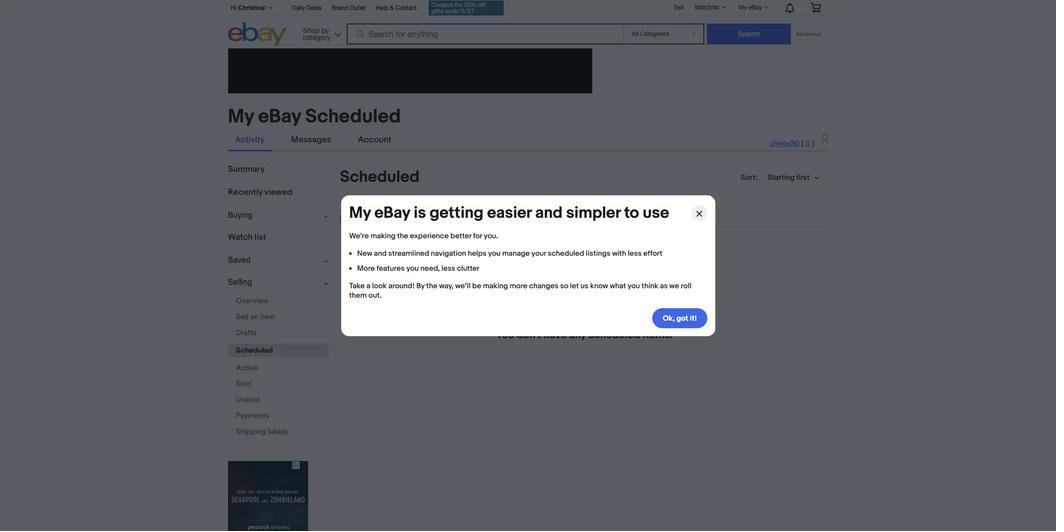 Task type: locate. For each thing, give the bounding box(es) containing it.
daily deals link
[[292, 3, 322, 14]]

0 horizontal spatial my
[[228, 105, 254, 129]]

scheduled
[[305, 105, 401, 129], [340, 168, 420, 187], [236, 346, 273, 356]]

2 horizontal spatial my
[[739, 4, 747, 11]]

my inside account navigation
[[739, 4, 747, 11]]

the right "by"
[[426, 281, 437, 291]]

0 horizontal spatial ebay
[[258, 105, 301, 129]]

1 horizontal spatial sell
[[674, 4, 684, 11]]

None submit
[[707, 24, 791, 45]]

and
[[535, 203, 562, 223], [374, 249, 386, 258]]

2 vertical spatial ebay
[[374, 203, 410, 223]]

you down streamlined
[[406, 264, 419, 273]]

and right new
[[374, 249, 386, 258]]

scheduled down account link
[[340, 168, 420, 187]]

1 vertical spatial my
[[228, 105, 254, 129]]

1 vertical spatial you
[[406, 264, 419, 273]]

the down items
[[397, 231, 408, 241]]

my up activity
[[228, 105, 254, 129]]

2 vertical spatial scheduled
[[236, 346, 273, 356]]

my for my ebay scheduled
[[228, 105, 254, 129]]

ebay up activity
[[258, 105, 301, 129]]

ebay right watchlist link
[[749, 4, 762, 11]]

my
[[739, 4, 747, 11], [228, 105, 254, 129], [349, 203, 371, 223]]

active
[[236, 364, 258, 373]]

scheduled
[[548, 249, 584, 258], [589, 329, 640, 342]]

ebay
[[749, 4, 762, 11], [258, 105, 301, 129], [374, 203, 410, 223]]

messages
[[291, 135, 331, 145]]

less right with
[[628, 249, 641, 258]]

my for my ebay is getting easier and simpler to use
[[349, 203, 371, 223]]

an
[[250, 313, 258, 322]]

2 vertical spatial my
[[349, 203, 371, 223]]

viewed
[[264, 188, 292, 198]]

unsold
[[236, 396, 260, 405]]

sell an item link
[[228, 312, 328, 323]]

1 horizontal spatial and
[[535, 203, 562, 223]]

0 link
[[806, 139, 810, 149]]

more features you need, less clutter
[[357, 264, 479, 273]]

1 vertical spatial ebay
[[258, 105, 301, 129]]

2 horizontal spatial you
[[627, 281, 640, 291]]

it!
[[690, 314, 697, 323]]

sold
[[236, 380, 251, 389]]

you.
[[484, 231, 498, 241]]

2 advertisement region from the top
[[228, 462, 308, 532]]

my ebay link
[[733, 2, 773, 14]]

0 horizontal spatial and
[[374, 249, 386, 258]]

1 vertical spatial and
[[374, 249, 386, 258]]

0 vertical spatial scheduled
[[548, 249, 584, 258]]

0 horizontal spatial sell
[[236, 313, 249, 322]]

make scheduled your my ebay homepage image
[[822, 135, 828, 144]]

them
[[349, 291, 367, 300]]

0 vertical spatial and
[[535, 203, 562, 223]]

account navigation
[[228, 0, 828, 17]]

1 vertical spatial advertisement region
[[228, 462, 308, 532]]

0 horizontal spatial less
[[441, 264, 455, 273]]

list
[[255, 233, 266, 243]]

my right watchlist link
[[739, 4, 747, 11]]

don't
[[517, 329, 541, 342]]

my ebay
[[739, 4, 762, 11]]

2 horizontal spatial ebay
[[749, 4, 762, 11]]

sell left the "watchlist"
[[674, 4, 684, 11]]

sell for sell
[[674, 4, 684, 11]]

0 vertical spatial sell
[[674, 4, 684, 11]]

0 vertical spatial making
[[370, 231, 395, 241]]

2 vertical spatial you
[[627, 281, 640, 291]]

ok,
[[663, 314, 675, 323]]

scheduled right your
[[548, 249, 584, 258]]

chriov30
[[770, 139, 800, 149]]

scheduled right any
[[589, 329, 640, 342]]

look
[[372, 281, 387, 291]]

watch
[[228, 233, 253, 243]]

making down all
[[370, 231, 395, 241]]

new and streamlined navigation helps you manage your scheduled listings with less effort
[[357, 249, 662, 258]]

as
[[660, 281, 668, 291]]

summary
[[228, 165, 265, 175]]

ebay left "is"
[[374, 203, 410, 223]]

scheduled up active
[[236, 346, 273, 356]]

help & contact
[[376, 5, 417, 12]]

recently viewed
[[228, 188, 292, 198]]

1 vertical spatial less
[[441, 264, 455, 273]]

1 vertical spatial making
[[483, 281, 508, 291]]

sort:
[[741, 173, 758, 182]]

1 horizontal spatial the
[[426, 281, 437, 291]]

us
[[580, 281, 588, 291]]

1 vertical spatial the
[[426, 281, 437, 291]]

1 vertical spatial sell
[[236, 313, 249, 322]]

select all items
[[355, 214, 407, 224]]

0 horizontal spatial scheduled
[[548, 249, 584, 258]]

ebay inside dialog
[[374, 203, 410, 223]]

daily
[[292, 5, 305, 12]]

sell left an
[[236, 313, 249, 322]]

account
[[358, 135, 391, 145]]

ebay for my ebay is getting easier and simpler to use
[[374, 203, 410, 223]]

better
[[450, 231, 471, 241]]

watchlist link
[[689, 2, 730, 14]]

scheduled up "account" at the left top
[[305, 105, 401, 129]]

you don't have any scheduled items.
[[496, 329, 673, 342]]

my up the we're
[[349, 203, 371, 223]]

0 vertical spatial ebay
[[749, 4, 762, 11]]

delete button
[[423, 204, 483, 224]]

less down navigation
[[441, 264, 455, 273]]

the
[[397, 231, 408, 241], [426, 281, 437, 291]]

navigation
[[431, 249, 466, 258]]

have
[[543, 329, 567, 342]]

1 horizontal spatial ebay
[[374, 203, 410, 223]]

you right helps
[[488, 249, 500, 258]]

0 vertical spatial advertisement region
[[228, 49, 592, 94]]

sell link
[[669, 4, 688, 11]]

1 horizontal spatial you
[[488, 249, 500, 258]]

sell
[[674, 4, 684, 11], [236, 313, 249, 322]]

1 vertical spatial scheduled
[[340, 168, 420, 187]]

and right easier
[[535, 203, 562, 223]]

1 horizontal spatial scheduled
[[589, 329, 640, 342]]

shipping labels link
[[228, 427, 328, 438]]

know
[[590, 281, 608, 291]]

less
[[628, 249, 641, 258], [441, 264, 455, 273]]

your
[[531, 249, 546, 258]]

messages link
[[284, 131, 338, 150]]

0 vertical spatial the
[[397, 231, 408, 241]]

the inside "take a look around! by the way, we'll be making more changes so let us know what you think as we roll them out."
[[426, 281, 437, 291]]

to
[[624, 203, 639, 223]]

1 horizontal spatial making
[[483, 281, 508, 291]]

you
[[496, 329, 514, 342]]

advertisement region
[[228, 49, 592, 94], [228, 462, 308, 532]]

you inside "take a look around! by the way, we'll be making more changes so let us know what you think as we roll them out."
[[627, 281, 640, 291]]

1 horizontal spatial my
[[349, 203, 371, 223]]

brand
[[332, 5, 348, 12]]

a
[[366, 281, 370, 291]]

1 horizontal spatial less
[[628, 249, 641, 258]]

my inside dialog
[[349, 203, 371, 223]]

0 horizontal spatial the
[[397, 231, 408, 241]]

0 vertical spatial my
[[739, 4, 747, 11]]

ebay inside account navigation
[[749, 4, 762, 11]]

brand outlet link
[[332, 3, 366, 14]]

for
[[473, 231, 482, 241]]

getting
[[429, 203, 483, 223]]

items
[[388, 214, 407, 224]]

1 vertical spatial scheduled
[[589, 329, 640, 342]]

selling button
[[228, 278, 328, 287]]

get an extra 20% off image
[[429, 1, 504, 16]]

banner
[[228, 0, 828, 49]]

0 vertical spatial less
[[628, 249, 641, 258]]

so
[[560, 281, 568, 291]]

making right be
[[483, 281, 508, 291]]

you right "what"
[[627, 281, 640, 291]]

sell inside account navigation
[[674, 4, 684, 11]]

take a look around! by the way, we'll be making more changes so let us know what you think as we roll them out.
[[349, 281, 691, 300]]

making
[[370, 231, 395, 241], [483, 281, 508, 291]]

way,
[[439, 281, 453, 291]]

summary link
[[228, 165, 265, 175]]



Task type: describe. For each thing, give the bounding box(es) containing it.
think
[[641, 281, 658, 291]]

manage
[[502, 249, 530, 258]]

daily deals
[[292, 5, 322, 12]]

selling
[[228, 278, 252, 286]]

1 advertisement region from the top
[[228, 49, 592, 94]]

overview
[[236, 297, 268, 306]]

more
[[357, 264, 375, 273]]

recently viewed link
[[228, 188, 292, 198]]

chriov30 link
[[770, 139, 800, 149]]

ok, got it!
[[663, 314, 697, 323]]

sold link
[[228, 379, 328, 390]]

clutter
[[457, 264, 479, 273]]

watchlist
[[695, 4, 719, 11]]

experience
[[410, 231, 449, 241]]

0 horizontal spatial you
[[406, 264, 419, 273]]

items.
[[643, 329, 673, 342]]

brand outlet
[[332, 5, 366, 12]]

select
[[355, 214, 377, 224]]

0
[[806, 139, 810, 149]]

all
[[379, 214, 387, 224]]

item
[[260, 313, 275, 322]]

unsold link
[[228, 395, 328, 406]]

drafts link
[[228, 328, 328, 339]]

making inside "take a look around! by the way, we'll be making more changes so let us know what you think as we roll them out."
[[483, 281, 508, 291]]

0 vertical spatial scheduled
[[305, 105, 401, 129]]

deals
[[307, 5, 322, 12]]

listings
[[586, 249, 610, 258]]

my for my ebay
[[739, 4, 747, 11]]

more
[[509, 281, 527, 291]]

ok, got it! button
[[652, 308, 707, 328]]

recently
[[228, 188, 263, 198]]

shipping
[[236, 428, 266, 437]]

sell for sell an item
[[236, 313, 249, 322]]

with
[[612, 249, 626, 258]]

effort
[[643, 249, 662, 258]]

watch list
[[228, 233, 266, 243]]

be
[[472, 281, 481, 291]]

ebay for my ebay scheduled
[[258, 105, 301, 129]]

overview link
[[228, 296, 328, 307]]

payments link
[[228, 411, 328, 422]]

is
[[413, 203, 426, 223]]

easier
[[487, 203, 531, 223]]

help
[[376, 5, 388, 12]]

around!
[[388, 281, 414, 291]]

shipping labels
[[236, 428, 288, 437]]

out.
[[368, 291, 381, 300]]

0 vertical spatial you
[[488, 249, 500, 258]]

banner containing sell
[[228, 0, 828, 49]]

we
[[669, 281, 679, 291]]

new
[[357, 249, 372, 258]]

my ebay is getting easier and simpler to use
[[349, 203, 669, 223]]

we're making the experience better for you.
[[349, 231, 498, 241]]

got
[[676, 314, 688, 323]]

advanced
[[796, 31, 821, 37]]

simpler
[[566, 203, 620, 223]]

active link
[[228, 363, 328, 374]]

features
[[376, 264, 405, 273]]

my ebay scheduled
[[228, 105, 401, 129]]

use
[[642, 203, 669, 223]]

drafts
[[236, 329, 257, 338]]

advanced link
[[791, 24, 826, 44]]

labels
[[268, 428, 288, 437]]

your shopping cart image
[[810, 3, 821, 13]]

sell an item
[[236, 313, 275, 322]]

&
[[390, 5, 394, 12]]

helps
[[468, 249, 486, 258]]

scheduled inside my ebay is getting easier and simpler to use dialog
[[548, 249, 584, 258]]

0 horizontal spatial making
[[370, 231, 395, 241]]

payments
[[236, 412, 269, 421]]

we'll
[[455, 281, 470, 291]]

take
[[349, 281, 365, 291]]

by
[[416, 281, 424, 291]]

scheduled link
[[228, 344, 328, 358]]

changes
[[529, 281, 558, 291]]

delete
[[442, 209, 465, 218]]

activity link
[[228, 131, 272, 150]]

streamlined
[[388, 249, 429, 258]]

let
[[570, 281, 579, 291]]

my ebay is getting easier and simpler to use dialog
[[0, 0, 1056, 532]]

watch list link
[[228, 233, 266, 243]]

ebay for my ebay
[[749, 4, 762, 11]]



Task type: vqa. For each thing, say whether or not it's contained in the screenshot.
2nd long from left
no



